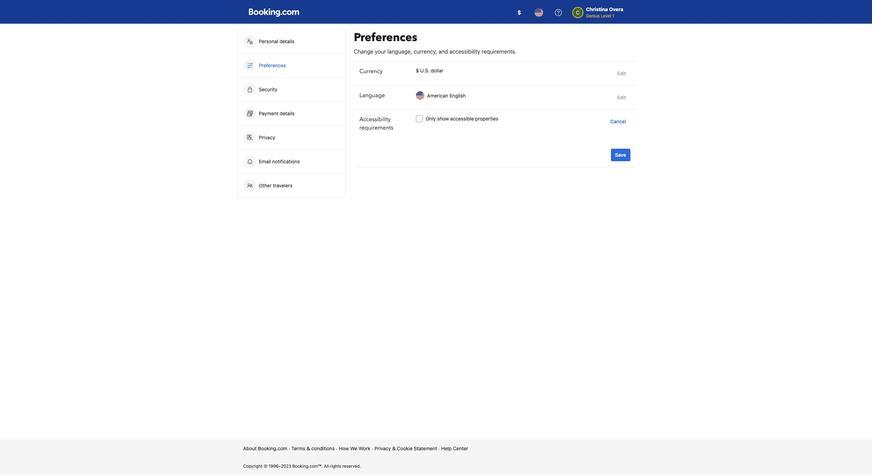Task type: vqa. For each thing, say whether or not it's contained in the screenshot.
right settings
no



Task type: describe. For each thing, give the bounding box(es) containing it.
edit button for language
[[615, 91, 629, 104]]

your
[[375, 48, 386, 55]]

privacy for privacy & cookie statement
[[375, 445, 391, 451]]

dollar
[[431, 68, 444, 73]]

how we work
[[339, 445, 371, 451]]

christina
[[586, 6, 608, 12]]

rights
[[330, 464, 341, 469]]

and
[[439, 48, 448, 55]]

personal details link
[[238, 30, 345, 53]]

about booking.com link
[[243, 445, 287, 452]]

center
[[453, 445, 468, 451]]

$ u.s. dollar
[[416, 68, 444, 73]]

statement
[[414, 445, 437, 451]]

copyright © 1996–2023 booking.com™. all rights reserved.
[[243, 464, 361, 469]]

booking.com™.
[[293, 464, 323, 469]]

other travelers
[[259, 183, 293, 188]]

$ button
[[511, 4, 528, 21]]

conditions
[[311, 445, 335, 451]]

cookie
[[397, 445, 413, 451]]

& for privacy
[[392, 445, 396, 451]]

u.s.
[[420, 68, 430, 73]]

level
[[601, 13, 611, 18]]

accessibility
[[450, 48, 480, 55]]

all
[[324, 464, 329, 469]]

& for terms
[[307, 445, 310, 451]]

about
[[243, 445, 257, 451]]

privacy & cookie statement
[[375, 445, 437, 451]]

we
[[350, 445, 358, 451]]

american english
[[427, 93, 466, 99]]

english
[[450, 93, 466, 99]]

security link
[[238, 78, 345, 101]]

help
[[442, 445, 452, 451]]

change
[[354, 48, 374, 55]]

language
[[360, 92, 385, 99]]

work
[[359, 445, 371, 451]]

save
[[615, 152, 626, 158]]

about booking.com
[[243, 445, 287, 451]]

other
[[259, 183, 272, 188]]

terms & conditions link
[[292, 445, 335, 452]]

accessibility
[[360, 116, 391, 123]]

preferences change your language, currency, and accessibility requirements.
[[354, 30, 517, 55]]

currency
[[360, 68, 383, 75]]

$ for $
[[518, 9, 521, 16]]



Task type: locate. For each thing, give the bounding box(es) containing it.
0 vertical spatial preferences
[[354, 30, 417, 45]]

travelers
[[273, 183, 293, 188]]

terms
[[292, 445, 305, 451]]

edit for currency
[[617, 70, 626, 76]]

details right payment in the top left of the page
[[280, 110, 295, 116]]

1 vertical spatial edit
[[617, 94, 626, 100]]

$ for $ u.s. dollar
[[416, 68, 419, 73]]

1 horizontal spatial $
[[518, 9, 521, 16]]

personal details
[[259, 38, 295, 44]]

& left cookie
[[392, 445, 396, 451]]

details right personal
[[280, 38, 295, 44]]

payment details
[[259, 110, 296, 116]]

preferences link
[[238, 54, 345, 77]]

1
[[613, 13, 615, 18]]

requirements
[[360, 124, 394, 132]]

0 vertical spatial edit
[[617, 70, 626, 76]]

1 horizontal spatial preferences
[[354, 30, 417, 45]]

cancel
[[611, 118, 626, 124]]

&
[[307, 445, 310, 451], [392, 445, 396, 451]]

security
[[259, 86, 277, 92]]

details
[[280, 38, 295, 44], [280, 110, 295, 116]]

help center link
[[442, 445, 468, 452]]

preferences up your
[[354, 30, 417, 45]]

edit for language
[[617, 94, 626, 100]]

preferences for preferences change your language, currency, and accessibility requirements.
[[354, 30, 417, 45]]

preferences inside preferences change your language, currency, and accessibility requirements.
[[354, 30, 417, 45]]

0 horizontal spatial preferences
[[259, 62, 286, 68]]

0 horizontal spatial &
[[307, 445, 310, 451]]

only
[[426, 116, 436, 122]]

privacy right work
[[375, 445, 391, 451]]

$
[[518, 9, 521, 16], [416, 68, 419, 73]]

1 vertical spatial edit button
[[615, 91, 629, 104]]

privacy link
[[238, 126, 345, 149]]

language,
[[388, 48, 412, 55]]

properties
[[475, 116, 499, 122]]

overa
[[609, 6, 624, 12]]

privacy for privacy
[[259, 134, 275, 140]]

1 vertical spatial privacy
[[375, 445, 391, 451]]

currency,
[[414, 48, 437, 55]]

edit button for currency
[[615, 67, 629, 80]]

save button
[[611, 149, 631, 161]]

& right terms
[[307, 445, 310, 451]]

0 horizontal spatial $
[[416, 68, 419, 73]]

how we work link
[[339, 445, 371, 452]]

preferences for preferences
[[259, 62, 286, 68]]

only show accessible properties
[[426, 116, 499, 122]]

$ inside button
[[518, 9, 521, 16]]

booking.com
[[258, 445, 287, 451]]

terms & conditions
[[292, 445, 335, 451]]

preferences down personal
[[259, 62, 286, 68]]

0 vertical spatial edit button
[[615, 67, 629, 80]]

1 edit button from the top
[[615, 67, 629, 80]]

show
[[437, 116, 449, 122]]

0 vertical spatial $
[[518, 9, 521, 16]]

2 edit button from the top
[[615, 91, 629, 104]]

email
[[259, 158, 271, 164]]

email notifications link
[[238, 150, 345, 173]]

edit button
[[615, 67, 629, 80], [615, 91, 629, 104]]

2 edit from the top
[[617, 94, 626, 100]]

privacy
[[259, 134, 275, 140], [375, 445, 391, 451]]

help center
[[442, 445, 468, 451]]

how
[[339, 445, 349, 451]]

2 & from the left
[[392, 445, 396, 451]]

details for personal details
[[280, 38, 295, 44]]

0 vertical spatial details
[[280, 38, 295, 44]]

email notifications
[[259, 158, 300, 164]]

requirements.
[[482, 48, 517, 55]]

details for payment details
[[280, 110, 295, 116]]

1 & from the left
[[307, 445, 310, 451]]

©
[[264, 464, 268, 469]]

reserved.
[[343, 464, 361, 469]]

payment details link
[[238, 102, 345, 125]]

christina overa genius level 1
[[586, 6, 624, 18]]

personal
[[259, 38, 278, 44]]

copyright
[[243, 464, 263, 469]]

1 vertical spatial details
[[280, 110, 295, 116]]

preferences
[[354, 30, 417, 45], [259, 62, 286, 68]]

edit
[[617, 70, 626, 76], [617, 94, 626, 100]]

1 horizontal spatial privacy
[[375, 445, 391, 451]]

0 horizontal spatial privacy
[[259, 134, 275, 140]]

cancel button
[[608, 115, 629, 128]]

0 vertical spatial privacy
[[259, 134, 275, 140]]

other travelers link
[[238, 174, 345, 197]]

1 details from the top
[[280, 38, 295, 44]]

privacy & cookie statement link
[[375, 445, 437, 452]]

american
[[427, 93, 448, 99]]

privacy down payment in the top left of the page
[[259, 134, 275, 140]]

accessibility requirements
[[360, 116, 394, 132]]

accessible
[[450, 116, 474, 122]]

details inside "link"
[[280, 38, 295, 44]]

1 vertical spatial $
[[416, 68, 419, 73]]

payment
[[259, 110, 278, 116]]

2 details from the top
[[280, 110, 295, 116]]

1 vertical spatial preferences
[[259, 62, 286, 68]]

1 edit from the top
[[617, 70, 626, 76]]

1 horizontal spatial &
[[392, 445, 396, 451]]

notifications
[[272, 158, 300, 164]]

1996–2023
[[269, 464, 291, 469]]

genius
[[586, 13, 600, 18]]



